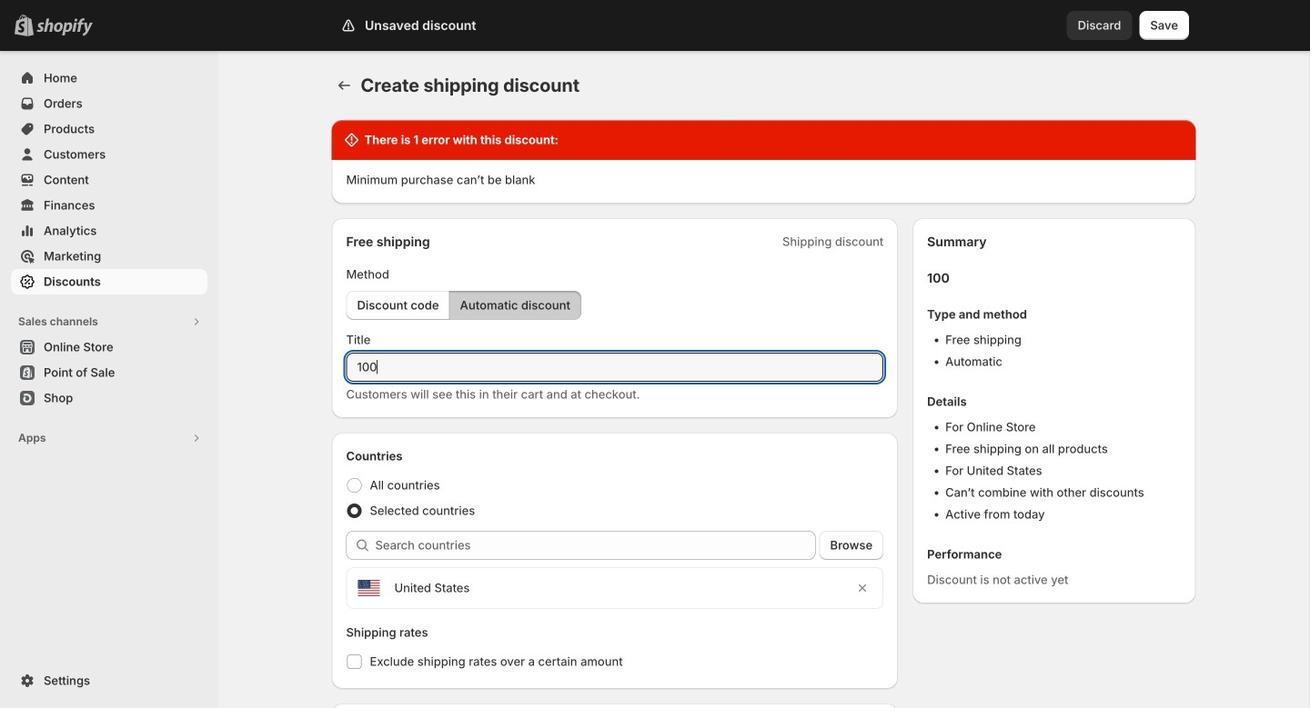 Task type: locate. For each thing, give the bounding box(es) containing it.
Search countries text field
[[375, 531, 816, 561]]

None text field
[[346, 353, 884, 382]]



Task type: describe. For each thing, give the bounding box(es) containing it.
shopify image
[[36, 18, 93, 36]]



